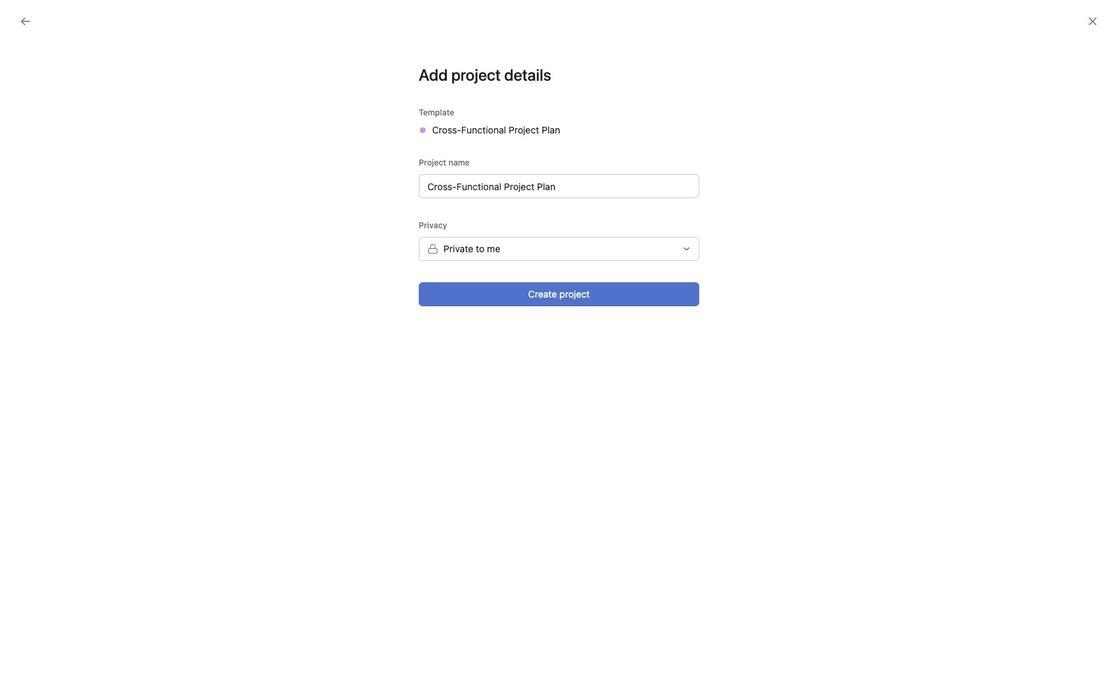Task type: vqa. For each thing, say whether or not it's contained in the screenshot.
add subtask button
no



Task type: locate. For each thing, give the bounding box(es) containing it.
project left plan
[[509, 124, 539, 136]]

functional
[[462, 124, 506, 136]]

name
[[449, 158, 470, 168]]

project inside button
[[560, 289, 590, 300]]

plan
[[542, 124, 561, 136]]

0 vertical spatial project
[[452, 65, 501, 84]]

0 horizontal spatial project
[[419, 158, 447, 168]]

template
[[419, 108, 455, 118]]

Project name text field
[[419, 174, 700, 198]]

0 horizontal spatial project
[[452, 65, 501, 84]]

1 horizontal spatial project
[[509, 124, 539, 136]]

project left name
[[419, 158, 447, 168]]

close image
[[1088, 16, 1099, 27]]

0 vertical spatial project
[[509, 124, 539, 136]]

1 vertical spatial project
[[560, 289, 590, 300]]

project
[[452, 65, 501, 84], [560, 289, 590, 300]]

1 horizontal spatial project
[[560, 289, 590, 300]]

cross-functional project plan
[[432, 124, 561, 136]]

project right add
[[452, 65, 501, 84]]

project
[[509, 124, 539, 136], [419, 158, 447, 168]]

completed
[[431, 230, 480, 241]]

dialog
[[758, 362, 1092, 681]]

project right create
[[560, 289, 590, 300]]

go back image
[[20, 16, 31, 27]]



Task type: describe. For each thing, give the bounding box(es) containing it.
afternoon,
[[585, 98, 677, 123]]

add
[[419, 65, 448, 84]]

private to me button
[[419, 237, 700, 261]]

create project
[[529, 289, 590, 300]]

project name
[[419, 158, 470, 168]]

hide sidebar image
[[17, 11, 28, 21]]

me
[[487, 243, 501, 255]]

create project button
[[419, 283, 700, 307]]

cross-
[[432, 124, 462, 136]]

project for create
[[560, 289, 590, 300]]

privacy
[[419, 221, 447, 231]]

private
[[444, 243, 474, 255]]

private to me
[[444, 243, 501, 255]]

1 vertical spatial project
[[419, 158, 447, 168]]

add project details
[[419, 65, 552, 84]]

completed button
[[431, 230, 480, 248]]

to
[[476, 243, 485, 255]]

kendall
[[682, 98, 750, 123]]

good
[[529, 98, 580, 123]]

good afternoon, kendall
[[529, 98, 750, 123]]

details
[[505, 65, 552, 84]]

project for add
[[452, 65, 501, 84]]

create
[[529, 289, 557, 300]]



